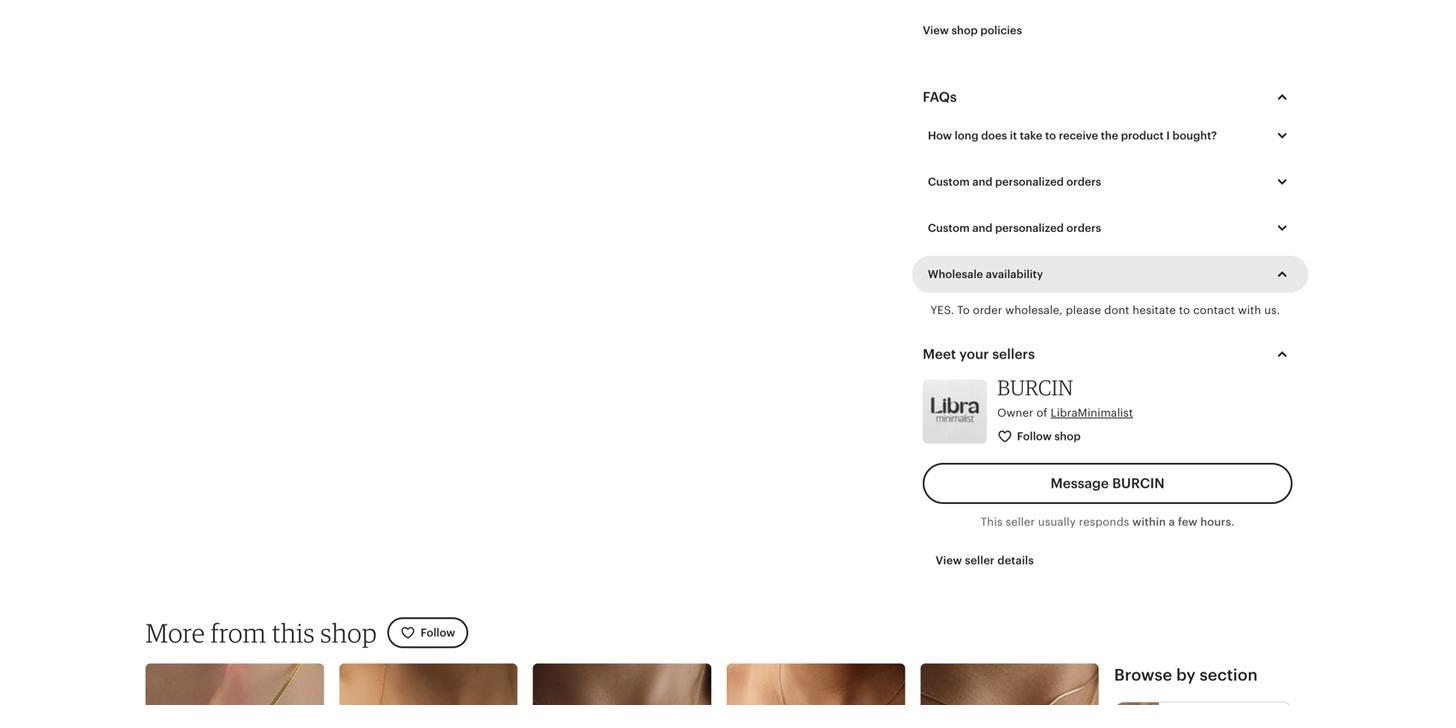Task type: vqa. For each thing, say whether or not it's contained in the screenshot.
does
yes



Task type: describe. For each thing, give the bounding box(es) containing it.
sellers
[[992, 347, 1035, 362]]

how long does it take to receive the product i bought?
[[928, 129, 1217, 142]]

2 custom and personalized orders button from the top
[[915, 210, 1306, 246]]

custom for 2nd custom and personalized orders dropdown button from the bottom
[[928, 175, 970, 188]]

does
[[981, 129, 1007, 142]]

how long does it take to receive the product i bought? button
[[915, 118, 1306, 154]]

view for view seller details
[[936, 555, 962, 567]]

two name handwriting necklace • custom two name necklace • mother's day gift • personalized jewelry, birthday gift for her, handmade jewelry image
[[339, 664, 518, 705]]

personalized for 2nd custom and personalized orders dropdown button from the bottom
[[995, 175, 1064, 188]]

wholesale,
[[1005, 304, 1063, 317]]

follow for follow shop
[[1017, 430, 1052, 443]]

this
[[981, 516, 1003, 529]]

faqs
[[923, 90, 957, 105]]

meet your sellers button
[[907, 334, 1308, 375]]

of
[[1037, 407, 1048, 420]]

wholesale
[[928, 268, 983, 281]]

view seller details link
[[923, 546, 1047, 576]]

message burcin
[[1051, 476, 1165, 491]]

take
[[1020, 129, 1043, 142]]

burcin image
[[923, 380, 987, 444]]

few
[[1178, 516, 1198, 529]]

see more listings in the name necklace section image
[[1115, 703, 1159, 705]]

browse
[[1114, 666, 1172, 685]]

custom for 1st custom and personalized orders dropdown button from the bottom
[[928, 222, 970, 235]]

meet your sellers
[[923, 347, 1035, 362]]

view seller details
[[936, 555, 1034, 567]]

section
[[1200, 666, 1258, 685]]

a
[[1169, 516, 1175, 529]]

and for 1st custom and personalized orders dropdown button from the bottom
[[973, 222, 993, 235]]

libraminimalist
[[1051, 407, 1133, 420]]

responds
[[1079, 516, 1129, 529]]

follow for follow
[[421, 627, 455, 639]]

custom and personalized orders for 1st custom and personalized orders dropdown button from the bottom
[[928, 222, 1101, 235]]

yes. to order wholesale, please dont hesitate to contact with us.
[[931, 304, 1280, 317]]

hesitate
[[1133, 304, 1176, 317]]

follow button
[[387, 618, 468, 649]]

shop for view
[[952, 24, 978, 37]]

this seller usually responds within a few hours.
[[981, 516, 1235, 529]]

message
[[1051, 476, 1109, 491]]

within
[[1132, 516, 1166, 529]]

yes.
[[931, 304, 954, 317]]

and for 2nd custom and personalized orders dropdown button from the bottom
[[973, 175, 993, 188]]

orders for 1st custom and personalized orders dropdown button from the bottom
[[1067, 222, 1101, 235]]

follow shop
[[1017, 430, 1081, 443]]



Task type: locate. For each thing, give the bounding box(es) containing it.
1 horizontal spatial seller
[[1006, 516, 1035, 529]]

personalized for 1st custom and personalized orders dropdown button from the bottom
[[995, 222, 1064, 235]]

custom up "wholesale" in the top of the page
[[928, 222, 970, 235]]

shop right this
[[320, 617, 377, 649]]

to
[[1045, 129, 1056, 142], [1179, 304, 1190, 317]]

how
[[928, 129, 952, 142]]

2 and from the top
[[973, 222, 993, 235]]

please
[[1066, 304, 1101, 317]]

0 vertical spatial seller
[[1006, 516, 1035, 529]]

shop left policies
[[952, 24, 978, 37]]

custom and personalized orders button down how long does it take to receive the product i bought? dropdown button
[[915, 164, 1306, 200]]

0 horizontal spatial burcin
[[997, 375, 1073, 400]]

orders down receive
[[1067, 175, 1101, 188]]

receive
[[1059, 129, 1098, 142]]

view
[[923, 24, 949, 37], [936, 555, 962, 567]]

to right take at the top of the page
[[1045, 129, 1056, 142]]

0 vertical spatial personalized
[[995, 175, 1064, 188]]

burcin inside message burcin "button"
[[1112, 476, 1165, 491]]

follow shop button
[[985, 421, 1095, 453]]

2 orders from the top
[[1067, 222, 1101, 235]]

0 vertical spatial orders
[[1067, 175, 1101, 188]]

2 personalized from the top
[[995, 222, 1064, 235]]

message burcin button
[[923, 463, 1293, 504]]

1 horizontal spatial shop
[[952, 24, 978, 37]]

i
[[1167, 129, 1170, 142]]

1 vertical spatial seller
[[965, 555, 995, 567]]

1 vertical spatial and
[[973, 222, 993, 235]]

1 custom and personalized orders from the top
[[928, 175, 1101, 188]]

0 vertical spatial to
[[1045, 129, 1056, 142]]

0 vertical spatial custom and personalized orders
[[928, 175, 1101, 188]]

to left contact
[[1179, 304, 1190, 317]]

meet
[[923, 347, 956, 362]]

0 vertical spatial custom
[[928, 175, 970, 188]]

hours.
[[1201, 516, 1235, 529]]

2 vertical spatial shop
[[320, 617, 377, 649]]

1 vertical spatial to
[[1179, 304, 1190, 317]]

wholesale availability
[[928, 268, 1043, 281]]

2 custom from the top
[[928, 222, 970, 235]]

personalized
[[995, 175, 1064, 188], [995, 222, 1064, 235]]

seller left details
[[965, 555, 995, 567]]

shop for follow
[[1055, 430, 1081, 443]]

view left details
[[936, 555, 962, 567]]

1 vertical spatial shop
[[1055, 430, 1081, 443]]

with
[[1238, 304, 1261, 317]]

faqs button
[[907, 77, 1308, 118]]

1 vertical spatial personalized
[[995, 222, 1064, 235]]

0 horizontal spatial shop
[[320, 617, 377, 649]]

seller right the this
[[1006, 516, 1035, 529]]

order
[[973, 304, 1002, 317]]

0 horizontal spatial follow
[[421, 627, 455, 639]]

1 orders from the top
[[1067, 175, 1101, 188]]

1 vertical spatial burcin
[[1112, 476, 1165, 491]]

burcin
[[997, 375, 1073, 400], [1112, 476, 1165, 491]]

shop
[[952, 24, 978, 37], [1055, 430, 1081, 443], [320, 617, 377, 649]]

us.
[[1264, 304, 1280, 317]]

custom and personalized orders down it
[[928, 175, 1101, 188]]

orders
[[1067, 175, 1101, 188], [1067, 222, 1101, 235]]

dont
[[1104, 304, 1130, 317]]

0 horizontal spatial to
[[1045, 129, 1056, 142]]

follow
[[1017, 430, 1052, 443], [421, 627, 455, 639]]

follow inside follow shop button
[[1017, 430, 1052, 443]]

1 horizontal spatial follow
[[1017, 430, 1052, 443]]

follow inside follow button
[[421, 627, 455, 639]]

honeycomb necklace, geometry shape, layering necklace, birthday necklace, gift for her, christmas gift, image
[[921, 664, 1099, 705]]

view inside button
[[923, 24, 949, 37]]

seller for this
[[1006, 516, 1035, 529]]

follow down of
[[1017, 430, 1052, 443]]

burcin inside burcin owner of libraminimalist
[[997, 375, 1073, 400]]

bought?
[[1173, 129, 1217, 142]]

wholesale availability button
[[915, 256, 1306, 292]]

more
[[146, 617, 205, 649]]

personalized down take at the top of the page
[[995, 175, 1064, 188]]

custom and personalized orders for 2nd custom and personalized orders dropdown button from the bottom
[[928, 175, 1101, 188]]

custom and personalized orders
[[928, 175, 1101, 188], [928, 222, 1101, 235]]

custom
[[928, 175, 970, 188], [928, 222, 970, 235]]

view shop policies button
[[910, 15, 1035, 46]]

1 vertical spatial custom
[[928, 222, 970, 235]]

0 vertical spatial view
[[923, 24, 949, 37]]

orders up wholesale availability dropdown button
[[1067, 222, 1101, 235]]

owner
[[997, 407, 1034, 420]]

custom and personalized orders up 'availability'
[[928, 222, 1101, 235]]

follow up 'two name handwriting necklace • custom two name necklace • mother's day gift • personalized jewelry, birthday gift for her, handmade jewelry' image
[[421, 627, 455, 639]]

and
[[973, 175, 993, 188], [973, 222, 993, 235]]

2 horizontal spatial shop
[[1055, 430, 1081, 443]]

minimalist gothic name necklace with curb chain • curb chain necklace • old english necklace • personalized jewelry •christmas gift image
[[146, 664, 324, 705]]

1 vertical spatial custom and personalized orders
[[928, 222, 1101, 235]]

dainty name necklace gift for her with 925 sterling silver, custom name pendant, handmade jewelry, personalized gift, christmas gift image
[[727, 664, 905, 705]]

personalized up 'availability'
[[995, 222, 1064, 235]]

policies
[[981, 24, 1022, 37]]

usually
[[1038, 516, 1076, 529]]

dainty pave mama necklace, mama letter necklace, stone name necklace, personalized jewelry, mother's day gift, christmas gift image
[[533, 664, 711, 705]]

to inside dropdown button
[[1045, 129, 1056, 142]]

custom down how
[[928, 175, 970, 188]]

shop down libraminimalist at the right bottom of the page
[[1055, 430, 1081, 443]]

1 and from the top
[[973, 175, 993, 188]]

this
[[272, 617, 315, 649]]

product
[[1121, 129, 1164, 142]]

custom and personalized orders button
[[915, 164, 1306, 200], [915, 210, 1306, 246]]

burcin owner of libraminimalist
[[997, 375, 1133, 420]]

1 custom and personalized orders button from the top
[[915, 164, 1306, 200]]

1 custom from the top
[[928, 175, 970, 188]]

and up "wholesale availability"
[[973, 222, 993, 235]]

view shop policies
[[923, 24, 1022, 37]]

libraminimalist link
[[1051, 407, 1133, 420]]

browse by section
[[1114, 666, 1258, 685]]

1 horizontal spatial burcin
[[1112, 476, 1165, 491]]

2 custom and personalized orders from the top
[[928, 222, 1101, 235]]

seller for view
[[965, 555, 995, 567]]

1 vertical spatial custom and personalized orders button
[[915, 210, 1306, 246]]

view left policies
[[923, 24, 949, 37]]

1 personalized from the top
[[995, 175, 1064, 188]]

from
[[211, 617, 266, 649]]

1 vertical spatial orders
[[1067, 222, 1101, 235]]

view for view shop policies
[[923, 24, 949, 37]]

0 vertical spatial follow
[[1017, 430, 1052, 443]]

0 vertical spatial shop
[[952, 24, 978, 37]]

0 vertical spatial custom and personalized orders button
[[915, 164, 1306, 200]]

0 horizontal spatial seller
[[965, 555, 995, 567]]

it
[[1010, 129, 1017, 142]]

your
[[959, 347, 989, 362]]

and down 'does'
[[973, 175, 993, 188]]

0 vertical spatial and
[[973, 175, 993, 188]]

availability
[[986, 268, 1043, 281]]

1 horizontal spatial to
[[1179, 304, 1190, 317]]

more from this shop
[[146, 617, 377, 649]]

0 vertical spatial burcin
[[997, 375, 1073, 400]]

the
[[1101, 129, 1118, 142]]

custom and personalized orders button up wholesale availability dropdown button
[[915, 210, 1306, 246]]

burcin up of
[[997, 375, 1073, 400]]

orders for 2nd custom and personalized orders dropdown button from the bottom
[[1067, 175, 1101, 188]]

long
[[955, 129, 979, 142]]

seller
[[1006, 516, 1035, 529], [965, 555, 995, 567]]

contact
[[1193, 304, 1235, 317]]

by
[[1176, 666, 1196, 685]]

details
[[998, 555, 1034, 567]]

burcin up within
[[1112, 476, 1165, 491]]

to
[[957, 304, 970, 317]]

1 vertical spatial follow
[[421, 627, 455, 639]]

1 vertical spatial view
[[936, 555, 962, 567]]



